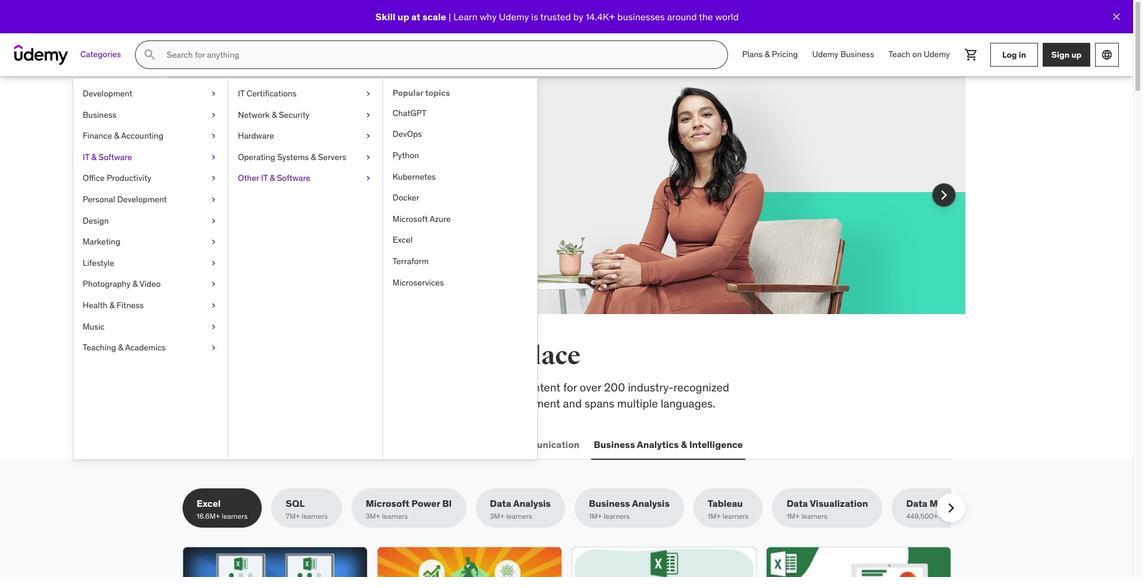 Task type: describe. For each thing, give the bounding box(es) containing it.
terraform link
[[383, 251, 537, 272]]

kubernetes
[[393, 171, 436, 182]]

marketing
[[83, 236, 120, 247]]

other it & software link
[[228, 168, 383, 189]]

16.6m+
[[197, 512, 220, 521]]

microsoft power bi 3m+ learners
[[366, 498, 452, 521]]

python link
[[383, 145, 537, 166]]

xsmall image for business
[[209, 109, 218, 121]]

xsmall image for other it & software
[[364, 173, 373, 184]]

analytics
[[637, 438, 679, 450]]

terraform
[[393, 256, 429, 267]]

hardware link
[[228, 126, 383, 147]]

1 vertical spatial the
[[222, 341, 260, 371]]

power
[[412, 498, 440, 509]]

tableau 1m+ learners
[[708, 498, 749, 521]]

shopping cart with 0 items image
[[964, 48, 979, 62]]

on
[[913, 49, 922, 60]]

health & fitness
[[83, 300, 144, 311]]

up for skill
[[398, 11, 409, 22]]

xsmall image for design
[[209, 215, 218, 227]]

professional
[[430, 396, 492, 410]]

one
[[471, 341, 514, 371]]

next image
[[934, 186, 953, 205]]

prep
[[496, 380, 519, 394]]

all
[[182, 341, 217, 371]]

skill up at scale | learn why udemy is trusted by 14.4k+ businesses around the world
[[375, 11, 739, 22]]

analysis for business analysis
[[632, 498, 670, 509]]

certifications,
[[182, 396, 251, 410]]

photography & video link
[[73, 274, 228, 295]]

critical
[[230, 380, 264, 394]]

xsmall image for music
[[209, 321, 218, 333]]

sign up link
[[1043, 43, 1091, 67]]

multiple
[[617, 396, 658, 410]]

photography
[[83, 279, 131, 289]]

scale
[[423, 11, 446, 22]]

excel 16.6m+ learners
[[197, 498, 248, 521]]

office
[[83, 173, 105, 183]]

& for pricing
[[765, 49, 770, 60]]

sql
[[286, 498, 305, 509]]

choose a language image
[[1101, 49, 1113, 61]]

covering critical workplace skills to technical topics, including prep content for over 200 industry-recognized certifications, our catalog supports well-rounded professional development and spans multiple languages.
[[182, 380, 729, 410]]

xsmall image for health & fitness
[[209, 300, 218, 311]]

microservices link
[[383, 272, 537, 293]]

teach on udemy link
[[882, 40, 957, 69]]

0 horizontal spatial in
[[443, 341, 466, 371]]

excel for excel 16.6m+ learners
[[197, 498, 221, 509]]

music link
[[73, 316, 228, 337]]

udemy business
[[812, 49, 874, 60]]

plans
[[742, 49, 763, 60]]

0 horizontal spatial udemy
[[499, 11, 529, 22]]

learners inside excel 16.6m+ learners
[[222, 512, 248, 521]]

topics
[[425, 87, 450, 98]]

0 vertical spatial in
[[1019, 49, 1026, 60]]

network & security
[[238, 109, 310, 120]]

2 horizontal spatial udemy
[[924, 49, 950, 60]]

& inside button
[[681, 438, 687, 450]]

xsmall image for office productivity
[[209, 173, 218, 184]]

web development button
[[182, 430, 270, 459]]

popular
[[393, 87, 423, 98]]

future).
[[386, 158, 422, 172]]

0 vertical spatial development
[[83, 88, 132, 99]]

covering
[[182, 380, 228, 394]]

it certifications
[[238, 88, 297, 99]]

development for personal
[[117, 194, 167, 205]]

topic filters element
[[182, 489, 987, 528]]

microservices
[[393, 277, 444, 288]]

docker
[[393, 192, 419, 203]]

up for sign
[[1072, 49, 1082, 60]]

including
[[447, 380, 493, 394]]

it inside other it & software link
[[261, 173, 268, 183]]

communication
[[508, 438, 580, 450]]

3m+ inside data analysis 3m+ learners
[[490, 512, 505, 521]]

0 vertical spatial software
[[99, 152, 132, 162]]

and
[[563, 396, 582, 410]]

xsmall image for development
[[209, 88, 218, 100]]

1 vertical spatial software
[[277, 173, 311, 183]]

xsmall image for personal development
[[209, 194, 218, 206]]

azure
[[430, 213, 451, 224]]

operating systems & servers link
[[228, 147, 383, 168]]

servers
[[318, 152, 346, 162]]

learners inside data modeling 449,500+ learners
[[940, 512, 966, 521]]

categories button
[[73, 40, 128, 69]]

learning that gets you skills for your present (and your future). get started with us.
[[225, 128, 444, 188]]

network & security link
[[228, 104, 383, 126]]

xsmall image for lifestyle
[[209, 257, 218, 269]]

gets
[[359, 128, 399, 153]]

development for web
[[207, 438, 268, 450]]

learn
[[453, 11, 478, 22]]

spans
[[585, 396, 615, 410]]

& for software
[[91, 152, 97, 162]]

design link
[[73, 210, 228, 232]]

it certifications link
[[228, 83, 383, 104]]

data for data analysis
[[490, 498, 511, 509]]

started
[[225, 173, 261, 188]]

other it & software element
[[383, 79, 537, 459]]

udemy business link
[[805, 40, 882, 69]]

with
[[264, 173, 286, 188]]

& left us. on the top of the page
[[270, 173, 275, 183]]

it & software
[[83, 152, 132, 162]]

recognized
[[674, 380, 729, 394]]

teaching
[[83, 342, 116, 353]]

communication button
[[505, 430, 582, 459]]

security
[[279, 109, 310, 120]]

technical
[[362, 380, 408, 394]]

plans & pricing link
[[735, 40, 805, 69]]

content
[[522, 380, 561, 394]]

business link
[[73, 104, 228, 126]]

business analytics & intelligence button
[[592, 430, 745, 459]]

academics
[[125, 342, 166, 353]]

xsmall image for hardware
[[364, 130, 373, 142]]

popular topics
[[393, 87, 450, 98]]

data analysis 3m+ learners
[[490, 498, 551, 521]]



Task type: locate. For each thing, give the bounding box(es) containing it.
1 horizontal spatial it
[[238, 88, 245, 99]]

1m+ for data visualization
[[787, 512, 800, 521]]

personal development link
[[73, 189, 228, 210]]

1m+ for business analysis
[[589, 512, 602, 521]]

1 3m+ from the left
[[366, 512, 380, 521]]

1 horizontal spatial 1m+
[[708, 512, 721, 521]]

udemy right on
[[924, 49, 950, 60]]

3m+ inside microsoft power bi 3m+ learners
[[366, 512, 380, 521]]

analysis inside the business analysis 1m+ learners
[[632, 498, 670, 509]]

2 horizontal spatial it
[[261, 173, 268, 183]]

in up "including" at the bottom
[[443, 341, 466, 371]]

(and
[[337, 158, 359, 172]]

it & software link
[[73, 147, 228, 168]]

& for accounting
[[114, 130, 119, 141]]

web
[[185, 438, 205, 450]]

& right "finance"
[[114, 130, 119, 141]]

xsmall image inside personal development link
[[209, 194, 218, 206]]

business analysis 1m+ learners
[[589, 498, 670, 521]]

data
[[490, 498, 511, 509], [787, 498, 808, 509], [906, 498, 928, 509]]

your up other it & software
[[271, 158, 293, 172]]

you up get
[[403, 128, 437, 153]]

development inside button
[[207, 438, 268, 450]]

software
[[99, 152, 132, 162], [277, 173, 311, 183]]

& for security
[[272, 109, 277, 120]]

2 horizontal spatial data
[[906, 498, 928, 509]]

1 your from the left
[[271, 158, 293, 172]]

office productivity
[[83, 173, 151, 183]]

the
[[699, 11, 713, 22], [222, 341, 260, 371]]

learners inside tableau 1m+ learners
[[723, 512, 749, 521]]

0 horizontal spatial your
[[271, 158, 293, 172]]

present
[[296, 158, 335, 172]]

it right other
[[261, 173, 268, 183]]

& for video
[[133, 279, 138, 289]]

business inside button
[[594, 438, 635, 450]]

3m+
[[366, 512, 380, 521], [490, 512, 505, 521]]

5 learners from the left
[[604, 512, 630, 521]]

0 horizontal spatial up
[[398, 11, 409, 22]]

2 your from the left
[[362, 158, 384, 172]]

0 horizontal spatial data
[[490, 498, 511, 509]]

catalog
[[273, 396, 310, 410]]

you up to in the bottom left of the page
[[334, 341, 376, 371]]

business for business
[[83, 109, 116, 120]]

chatgpt link
[[383, 103, 537, 124]]

xsmall image inside the development link
[[209, 88, 218, 100]]

data up 449,500+
[[906, 498, 928, 509]]

excel up terraform
[[393, 235, 413, 245]]

3 data from the left
[[906, 498, 928, 509]]

0 vertical spatial excel
[[393, 235, 413, 245]]

1 1m+ from the left
[[589, 512, 602, 521]]

tableau
[[708, 498, 743, 509]]

excel for excel
[[393, 235, 413, 245]]

1 vertical spatial excel
[[197, 498, 221, 509]]

2 3m+ from the left
[[490, 512, 505, 521]]

1 horizontal spatial 3m+
[[490, 512, 505, 521]]

xsmall image inside it & software link
[[209, 152, 218, 163]]

operating
[[238, 152, 275, 162]]

1 vertical spatial microsoft
[[366, 498, 410, 509]]

& for fitness
[[109, 300, 115, 311]]

categories
[[80, 49, 121, 60]]

place
[[518, 341, 581, 371]]

need
[[381, 341, 438, 371]]

microsoft inside microsoft azure link
[[393, 213, 428, 224]]

software down systems
[[277, 173, 311, 183]]

4 learners from the left
[[506, 512, 532, 521]]

learners inside 'sql 7m+ learners'
[[302, 512, 328, 521]]

data left visualization
[[787, 498, 808, 509]]

& right plans
[[765, 49, 770, 60]]

it up network
[[238, 88, 245, 99]]

xsmall image inside music link
[[209, 321, 218, 333]]

xsmall image for marketing
[[209, 236, 218, 248]]

data inside data modeling 449,500+ learners
[[906, 498, 928, 509]]

excel link
[[383, 230, 537, 251]]

development right web
[[207, 438, 268, 450]]

submit search image
[[143, 48, 157, 62]]

xsmall image inside photography & video link
[[209, 279, 218, 290]]

0 horizontal spatial 3m+
[[366, 512, 380, 521]]

photography & video
[[83, 279, 161, 289]]

development down office productivity link
[[117, 194, 167, 205]]

2 data from the left
[[787, 498, 808, 509]]

the left world
[[699, 11, 713, 22]]

us.
[[288, 173, 303, 188]]

trusted
[[540, 11, 571, 22]]

finance & accounting
[[83, 130, 163, 141]]

microsoft left power
[[366, 498, 410, 509]]

in
[[1019, 49, 1026, 60], [443, 341, 466, 371]]

0 vertical spatial the
[[699, 11, 713, 22]]

Search for anything text field
[[164, 45, 713, 65]]

1 horizontal spatial excel
[[393, 235, 413, 245]]

log in
[[1002, 49, 1026, 60]]

& right teaching
[[118, 342, 123, 353]]

is
[[531, 11, 538, 22]]

for up other it & software
[[255, 158, 269, 172]]

0 horizontal spatial 1m+
[[589, 512, 602, 521]]

log
[[1002, 49, 1017, 60]]

microsoft for power
[[366, 498, 410, 509]]

1 vertical spatial for
[[563, 380, 577, 394]]

chatgpt
[[393, 108, 427, 118]]

analysis inside data analysis 3m+ learners
[[513, 498, 551, 509]]

6 learners from the left
[[723, 512, 749, 521]]

at
[[411, 11, 421, 22]]

xsmall image for operating systems & servers
[[364, 152, 373, 163]]

udemy left is
[[499, 11, 529, 22]]

udemy image
[[14, 45, 68, 65]]

0 vertical spatial for
[[255, 158, 269, 172]]

3 learners from the left
[[382, 512, 408, 521]]

& left security
[[272, 109, 277, 120]]

0 vertical spatial microsoft
[[393, 213, 428, 224]]

learning
[[225, 128, 312, 153]]

music
[[83, 321, 105, 332]]

in right log
[[1019, 49, 1026, 60]]

2 vertical spatial development
[[207, 438, 268, 450]]

1m+ inside tableau 1m+ learners
[[708, 512, 721, 521]]

office productivity link
[[73, 168, 228, 189]]

to
[[349, 380, 360, 394]]

plans & pricing
[[742, 49, 798, 60]]

xsmall image
[[364, 88, 373, 100], [364, 130, 373, 142], [209, 152, 218, 163], [209, 173, 218, 184], [364, 173, 373, 184], [209, 215, 218, 227], [209, 257, 218, 269], [209, 279, 218, 290]]

kubernetes link
[[383, 166, 537, 188]]

data inside data analysis 3m+ learners
[[490, 498, 511, 509]]

docker link
[[383, 188, 537, 209]]

xsmall image inside other it & software link
[[364, 173, 373, 184]]

1 horizontal spatial analysis
[[632, 498, 670, 509]]

up left the at
[[398, 11, 409, 22]]

skills up supports
[[322, 380, 347, 394]]

up right sign
[[1072, 49, 1082, 60]]

& left servers
[[311, 152, 316, 162]]

0 horizontal spatial software
[[99, 152, 132, 162]]

operating systems & servers
[[238, 152, 346, 162]]

xsmall image inside 'business' link
[[209, 109, 218, 121]]

skills
[[225, 158, 252, 172]]

0 horizontal spatial for
[[255, 158, 269, 172]]

learners inside microsoft power bi 3m+ learners
[[382, 512, 408, 521]]

development link
[[73, 83, 228, 104]]

learners inside data analysis 3m+ learners
[[506, 512, 532, 521]]

web development
[[185, 438, 268, 450]]

xsmall image inside design link
[[209, 215, 218, 227]]

accounting
[[121, 130, 163, 141]]

well-
[[360, 396, 385, 410]]

for up 'and'
[[563, 380, 577, 394]]

0 vertical spatial you
[[403, 128, 437, 153]]

0 horizontal spatial you
[[334, 341, 376, 371]]

1 horizontal spatial for
[[563, 380, 577, 394]]

close image
[[1111, 11, 1123, 23]]

0 vertical spatial up
[[398, 11, 409, 22]]

1 horizontal spatial in
[[1019, 49, 1026, 60]]

1 vertical spatial you
[[334, 341, 376, 371]]

& up office
[[91, 152, 97, 162]]

analysis for data analysis
[[513, 498, 551, 509]]

0 horizontal spatial the
[[222, 341, 260, 371]]

1 data from the left
[[490, 498, 511, 509]]

analysis
[[513, 498, 551, 509], [632, 498, 670, 509]]

xsmall image for finance & accounting
[[209, 130, 218, 142]]

xsmall image inside operating systems & servers link
[[364, 152, 373, 163]]

1 analysis from the left
[[513, 498, 551, 509]]

you for gets
[[403, 128, 437, 153]]

excel up 16.6m+
[[197, 498, 221, 509]]

2 analysis from the left
[[632, 498, 670, 509]]

7m+
[[286, 512, 300, 521]]

it
[[238, 88, 245, 99], [83, 152, 89, 162], [261, 173, 268, 183]]

8 learners from the left
[[940, 512, 966, 521]]

0 horizontal spatial excel
[[197, 498, 221, 509]]

1 vertical spatial up
[[1072, 49, 1082, 60]]

2 vertical spatial it
[[261, 173, 268, 183]]

microsoft inside microsoft power bi 3m+ learners
[[366, 498, 410, 509]]

skills
[[265, 341, 329, 371], [322, 380, 347, 394]]

0 horizontal spatial analysis
[[513, 498, 551, 509]]

2 learners from the left
[[302, 512, 328, 521]]

business for business analytics & intelligence
[[594, 438, 635, 450]]

xsmall image inside teaching & academics link
[[209, 342, 218, 354]]

supports
[[313, 396, 358, 410]]

for inside covering critical workplace skills to technical topics, including prep content for over 200 industry-recognized certifications, our catalog supports well-rounded professional development and spans multiple languages.
[[563, 380, 577, 394]]

microsoft for azure
[[393, 213, 428, 224]]

you inside learning that gets you skills for your present (and your future). get started with us.
[[403, 128, 437, 153]]

modeling
[[930, 498, 972, 509]]

xsmall image inside office productivity link
[[209, 173, 218, 184]]

1m+ inside "data visualization 1m+ learners"
[[787, 512, 800, 521]]

for inside learning that gets you skills for your present (and your future). get started with us.
[[255, 158, 269, 172]]

you for skills
[[334, 341, 376, 371]]

1 vertical spatial skills
[[322, 380, 347, 394]]

1 learners from the left
[[222, 512, 248, 521]]

2 1m+ from the left
[[708, 512, 721, 521]]

systems
[[277, 152, 309, 162]]

xsmall image for it & software
[[209, 152, 218, 163]]

it inside it & software link
[[83, 152, 89, 162]]

microsoft down docker
[[393, 213, 428, 224]]

0 vertical spatial it
[[238, 88, 245, 99]]

3 1m+ from the left
[[787, 512, 800, 521]]

the up critical
[[222, 341, 260, 371]]

next image
[[942, 499, 961, 518]]

teaching & academics
[[83, 342, 166, 353]]

xsmall image inside the hardware link
[[364, 130, 373, 142]]

& left 'video'
[[133, 279, 138, 289]]

& for academics
[[118, 342, 123, 353]]

for
[[255, 158, 269, 172], [563, 380, 577, 394]]

2 horizontal spatial 1m+
[[787, 512, 800, 521]]

1m+ inside the business analysis 1m+ learners
[[589, 512, 602, 521]]

bi
[[442, 498, 452, 509]]

xsmall image for network & security
[[364, 109, 373, 121]]

business inside the business analysis 1m+ learners
[[589, 498, 630, 509]]

0 horizontal spatial it
[[83, 152, 89, 162]]

xsmall image inside health & fitness link
[[209, 300, 218, 311]]

1 horizontal spatial you
[[403, 128, 437, 153]]

you
[[403, 128, 437, 153], [334, 341, 376, 371]]

udemy
[[499, 11, 529, 22], [812, 49, 839, 60], [924, 49, 950, 60]]

xsmall image inside network & security link
[[364, 109, 373, 121]]

learners inside "data visualization 1m+ learners"
[[802, 512, 828, 521]]

video
[[139, 279, 161, 289]]

carousel element
[[168, 76, 965, 343]]

learners inside the business analysis 1m+ learners
[[604, 512, 630, 521]]

pricing
[[772, 49, 798, 60]]

1 horizontal spatial up
[[1072, 49, 1082, 60]]

& right analytics
[[681, 438, 687, 450]]

microsoft azure
[[393, 213, 451, 224]]

it up office
[[83, 152, 89, 162]]

udemy right the pricing
[[812, 49, 839, 60]]

1 vertical spatial in
[[443, 341, 466, 371]]

1 horizontal spatial software
[[277, 173, 311, 183]]

it for it & software
[[83, 152, 89, 162]]

your right (and
[[362, 158, 384, 172]]

data for data modeling
[[906, 498, 928, 509]]

other it & software
[[238, 173, 311, 183]]

xsmall image for teaching & academics
[[209, 342, 218, 354]]

excel inside excel 16.6m+ learners
[[197, 498, 221, 509]]

xsmall image for photography & video
[[209, 279, 218, 290]]

449,500+
[[906, 512, 938, 521]]

development
[[494, 396, 560, 410]]

7 learners from the left
[[802, 512, 828, 521]]

data inside "data visualization 1m+ learners"
[[787, 498, 808, 509]]

1 vertical spatial development
[[117, 194, 167, 205]]

it inside it certifications link
[[238, 88, 245, 99]]

xsmall image inside marketing link
[[209, 236, 218, 248]]

topics,
[[411, 380, 444, 394]]

0 vertical spatial skills
[[265, 341, 329, 371]]

workplace
[[267, 380, 319, 394]]

productivity
[[107, 173, 151, 183]]

software up office productivity
[[99, 152, 132, 162]]

xsmall image
[[209, 88, 218, 100], [209, 109, 218, 121], [364, 109, 373, 121], [209, 130, 218, 142], [364, 152, 373, 163], [209, 194, 218, 206], [209, 236, 218, 248], [209, 300, 218, 311], [209, 321, 218, 333], [209, 342, 218, 354]]

business for business analysis 1m+ learners
[[589, 498, 630, 509]]

microsoft azure link
[[383, 209, 537, 230]]

certifications
[[247, 88, 297, 99]]

1 vertical spatial it
[[83, 152, 89, 162]]

xsmall image inside lifestyle link
[[209, 257, 218, 269]]

data right bi
[[490, 498, 511, 509]]

1 horizontal spatial data
[[787, 498, 808, 509]]

sign
[[1052, 49, 1070, 60]]

excel inside "other it & software" element
[[393, 235, 413, 245]]

hardware
[[238, 130, 274, 141]]

development down categories dropdown button
[[83, 88, 132, 99]]

1 horizontal spatial the
[[699, 11, 713, 22]]

1 horizontal spatial udemy
[[812, 49, 839, 60]]

& right the health
[[109, 300, 115, 311]]

it for it certifications
[[238, 88, 245, 99]]

skills up workplace
[[265, 341, 329, 371]]

data for data visualization
[[787, 498, 808, 509]]

visualization
[[810, 498, 868, 509]]

xsmall image for it certifications
[[364, 88, 373, 100]]

xsmall image inside it certifications link
[[364, 88, 373, 100]]

skills inside covering critical workplace skills to technical topics, including prep content for over 200 industry-recognized certifications, our catalog supports well-rounded professional development and spans multiple languages.
[[322, 380, 347, 394]]

lifestyle link
[[73, 253, 228, 274]]

leadership
[[369, 438, 419, 450]]

personal development
[[83, 194, 167, 205]]

xsmall image inside finance & accounting link
[[209, 130, 218, 142]]

health
[[83, 300, 107, 311]]

1 horizontal spatial your
[[362, 158, 384, 172]]



Task type: vqa. For each thing, say whether or not it's contained in the screenshot.
xsmall image associated with Health & Fitness
yes



